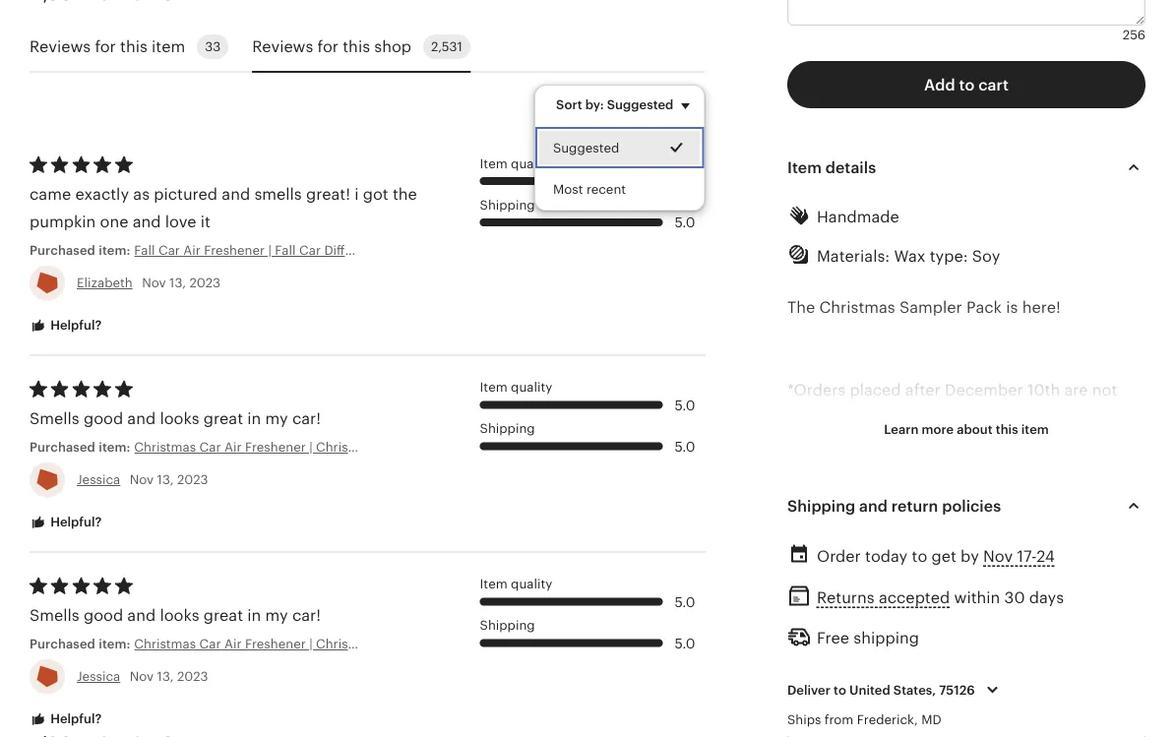 Task type: vqa. For each thing, say whether or not it's contained in the screenshot.
4.5 out of 5 stars Image
no



Task type: describe. For each thing, give the bounding box(es) containing it.
by:
[[585, 98, 604, 112]]

small
[[836, 491, 876, 509]]

christmas car air freshener | christmas car diffuser | hanging diffuser link for jessica link for second helpful? button from the top
[[134, 439, 566, 456]]

these small 4oz. candles are the best way to try out new scents or get all your favorites for smaller spaces. choose any 4 christmas scents! buy for yourself or give the perfect holiday gift!
[[788, 491, 1129, 619]]

to inside these small 4oz. candles are the best way to try out new scents or get all your favorites for smaller spaces. choose any 4 christmas scents! buy for yourself or give the perfect holiday gift!
[[1106, 491, 1122, 509]]

17-
[[1017, 547, 1037, 565]]

by inside *orders placed after december 10th are not guaranteed to arrive by christmas.*
[[945, 408, 963, 426]]

6 5.0 from the top
[[675, 635, 695, 651]]

4 5.0 from the top
[[675, 439, 695, 454]]

1 helpful? button from the top
[[15, 308, 117, 344]]

pumpkin
[[30, 213, 96, 231]]

item details button
[[770, 144, 1164, 191]]

smells good and looks great in my car! for second helpful? button from the top
[[30, 410, 321, 428]]

accepted
[[879, 589, 950, 606]]

sampler
[[900, 298, 963, 316]]

reviews for this item
[[30, 37, 185, 55]]

my for second helpful? button from the top
[[265, 410, 288, 428]]

get inside these small 4oz. candles are the best way to try out new scents or get all your favorites for smaller spaces. choose any 4 christmas scents! buy for yourself or give the perfect holiday gift!
[[950, 519, 975, 536]]

item quality for 3rd helpful? button from the top
[[480, 577, 553, 592]]

suggested button
[[536, 127, 704, 168]]

item inside tab list
[[152, 37, 185, 55]]

placed
[[850, 381, 901, 399]]

returns accepted within 30 days
[[817, 589, 1064, 606]]

new
[[841, 519, 873, 536]]

sort by: suggested
[[556, 98, 674, 112]]

suggested inside button
[[553, 140, 620, 155]]

item inside dropdown button
[[788, 158, 822, 176]]

helpful? for jessica link for second helpful? button from the top
[[47, 515, 102, 530]]

item: for 3rd helpful? button from the top's jessica link
[[99, 637, 131, 652]]

hanging for second helpful? button from the top
[[464, 440, 516, 455]]

1 quality from the top
[[511, 156, 553, 171]]

choose
[[908, 546, 965, 564]]

christmas car air freshener | christmas car diffuser | hanging diffuser link for 3rd helpful? button from the top's jessica link
[[134, 635, 566, 653]]

most
[[553, 182, 583, 196]]

0 vertical spatial freshener
[[204, 243, 265, 258]]

4oz.
[[880, 491, 912, 509]]

24
[[1037, 547, 1055, 565]]

the
[[788, 298, 815, 316]]

elizabeth nov 13, 2023
[[77, 276, 221, 291]]

guaranteed
[[788, 408, 874, 426]]

return
[[892, 497, 939, 515]]

0 vertical spatial air
[[183, 243, 201, 258]]

is
[[1006, 298, 1018, 316]]

your
[[1001, 519, 1034, 536]]

frederick,
[[857, 712, 918, 727]]

got
[[363, 186, 389, 203]]

scents!
[[788, 574, 841, 591]]

good for 3rd helpful? button from the top's jessica link
[[84, 607, 123, 625]]

item for jessica link for second helpful? button from the top
[[480, 380, 508, 395]]

purchased for the elizabeth link
[[30, 243, 95, 258]]

2 vertical spatial the
[[1023, 574, 1048, 591]]

more
[[922, 422, 954, 436]]

looks for 3rd helpful? button from the top's jessica link
[[160, 607, 199, 625]]

pack
[[967, 298, 1002, 316]]

perfect
[[1052, 574, 1107, 591]]

scents
[[877, 519, 926, 536]]

1 vertical spatial air
[[224, 440, 242, 455]]

jessica link for 3rd helpful? button from the top
[[77, 669, 120, 684]]

yourself
[[903, 574, 963, 591]]

spaces.
[[846, 546, 904, 564]]

to inside *orders placed after december 10th are not guaranteed to arrive by christmas.*
[[878, 408, 894, 426]]

1 5.0 from the top
[[675, 173, 695, 189]]

md
[[922, 712, 942, 727]]

item details
[[788, 158, 876, 176]]

order
[[817, 547, 861, 565]]

smells for 3rd helpful? button from the top
[[30, 607, 79, 625]]

candle specifics:
[[788, 684, 939, 702]]

sort by: suggested button
[[542, 84, 712, 126]]

ships
[[788, 712, 821, 727]]

came exactly as pictured and smells great! i got the pumpkin one and love it
[[30, 186, 417, 231]]

elizabeth
[[77, 276, 133, 291]]

jessica nov 13, 2023 for 3rd helpful? button from the top's jessica link
[[77, 669, 208, 684]]

1 vertical spatial freshener
[[245, 440, 306, 455]]

details
[[826, 158, 876, 176]]

2023 for the elizabeth link
[[189, 276, 221, 291]]

most recent
[[553, 182, 626, 196]]

10th
[[1028, 381, 1061, 399]]

item for the elizabeth link
[[480, 156, 508, 171]]

menu containing suggested
[[535, 84, 705, 211]]

pictured
[[154, 186, 218, 203]]

75126
[[939, 683, 975, 697]]

smells
[[254, 186, 302, 203]]

helpful? for the elizabeth link
[[47, 318, 102, 333]]

and inside dropdown button
[[859, 497, 888, 515]]

to inside 'add to cart' button
[[959, 76, 975, 93]]

ships from frederick, md
[[788, 712, 942, 727]]

reviews for reviews for this shop
[[252, 37, 313, 55]]

give
[[988, 574, 1019, 591]]

1 jessica from the top
[[77, 473, 120, 487]]

great for second helpful? button from the top
[[204, 410, 243, 428]]

the christmas sampler pack is here!
[[788, 298, 1061, 316]]

great for 3rd helpful? button from the top
[[204, 607, 243, 625]]

candles
[[916, 491, 975, 509]]

2 vertical spatial 13,
[[157, 669, 174, 684]]

looks for jessica link for second helpful? button from the top
[[160, 410, 199, 428]]

exactly
[[75, 186, 129, 203]]

best
[[1035, 491, 1068, 509]]

to up yourself
[[912, 547, 928, 565]]

0 horizontal spatial or
[[930, 519, 946, 536]]

purchased for jessica link for second helpful? button from the top
[[30, 440, 95, 455]]

purchased item: fall car air freshener | fall car diffuser | hanging diffuser
[[30, 243, 484, 258]]

after
[[906, 381, 941, 399]]

4
[[1000, 546, 1010, 564]]

reviews for this shop
[[252, 37, 411, 55]]

2 5.0 from the top
[[675, 214, 695, 230]]

2 car! from the top
[[292, 607, 321, 625]]

recent
[[587, 182, 626, 196]]

hanging for 3rd helpful? button from the top
[[464, 637, 516, 652]]

free
[[817, 629, 850, 647]]

gift!
[[847, 601, 877, 619]]

smells for second helpful? button from the top
[[30, 410, 79, 428]]

learn
[[884, 422, 919, 436]]

specifics:
[[854, 684, 939, 702]]

smaller
[[788, 546, 842, 564]]

most recent button
[[536, 168, 704, 210]]

here!
[[1023, 298, 1061, 316]]

*orders placed after december 10th are not guaranteed to arrive by christmas.*
[[788, 381, 1118, 426]]

days
[[1029, 589, 1064, 606]]

deliver
[[788, 683, 831, 697]]

add to cart
[[925, 76, 1009, 93]]

from
[[825, 712, 854, 727]]

deliver to united states, 75126 button
[[773, 669, 1019, 711]]

learn more about this item
[[884, 422, 1049, 436]]



Task type: locate. For each thing, give the bounding box(es) containing it.
handmade
[[817, 208, 900, 225]]

wax
[[894, 247, 926, 265]]

came
[[30, 186, 71, 203]]

shipping
[[480, 197, 535, 212], [480, 422, 535, 436], [788, 497, 856, 515], [480, 618, 535, 633]]

0 horizontal spatial item
[[152, 37, 185, 55]]

30
[[1005, 589, 1025, 606]]

2 vertical spatial hanging
[[464, 637, 516, 652]]

for
[[95, 37, 116, 55], [318, 37, 339, 55], [1108, 519, 1129, 536], [878, 574, 899, 591]]

to right way
[[1106, 491, 1122, 509]]

2 smells good and looks great in my car! from the top
[[30, 607, 321, 625]]

2 vertical spatial 2023
[[177, 669, 208, 684]]

3 helpful? button from the top
[[15, 701, 117, 737]]

good for jessica link for second helpful? button from the top
[[84, 410, 123, 428]]

the inside came exactly as pictured and smells great! i got the pumpkin one and love it
[[393, 186, 417, 203]]

2023 for 3rd helpful? button from the top's jessica link
[[177, 669, 208, 684]]

item: for the elizabeth link
[[99, 243, 131, 258]]

out
[[812, 519, 837, 536]]

purchased
[[30, 243, 95, 258], [30, 440, 95, 455], [30, 637, 95, 652]]

1 vertical spatial car!
[[292, 607, 321, 625]]

christmas.*
[[968, 408, 1055, 426]]

are left not
[[1065, 381, 1088, 399]]

love
[[165, 213, 196, 231]]

today
[[865, 547, 908, 565]]

3 purchased from the top
[[30, 637, 95, 652]]

0 vertical spatial 2023
[[189, 276, 221, 291]]

0 vertical spatial get
[[950, 519, 975, 536]]

1 purchased item: christmas car air freshener | christmas car diffuser | hanging diffuser from the top
[[30, 440, 566, 455]]

0 vertical spatial are
[[1065, 381, 1088, 399]]

1 vertical spatial by
[[961, 547, 979, 565]]

shipping
[[854, 629, 919, 647]]

1 vertical spatial 2023
[[177, 473, 208, 487]]

1 vertical spatial item:
[[99, 440, 131, 455]]

0 vertical spatial smells
[[30, 410, 79, 428]]

within
[[954, 589, 1001, 606]]

holiday
[[788, 601, 842, 619]]

jessica link for second helpful? button from the top
[[77, 473, 120, 487]]

1 jessica link from the top
[[77, 473, 120, 487]]

the right got
[[393, 186, 417, 203]]

reviews for reviews for this item
[[30, 37, 91, 55]]

suggested inside dropdown button
[[607, 98, 674, 112]]

0 vertical spatial jessica link
[[77, 473, 120, 487]]

2 purchased from the top
[[30, 440, 95, 455]]

0 horizontal spatial are
[[979, 491, 1003, 509]]

1 vertical spatial purchased item: christmas car air freshener | christmas car diffuser | hanging diffuser
[[30, 637, 566, 652]]

are inside *orders placed after december 10th are not guaranteed to arrive by christmas.*
[[1065, 381, 1088, 399]]

jessica nov 13, 2023
[[77, 473, 208, 487], [77, 669, 208, 684]]

2 vertical spatial quality
[[511, 577, 553, 592]]

2 vertical spatial helpful?
[[47, 712, 102, 727]]

the up 'your'
[[1007, 491, 1031, 509]]

1 my from the top
[[265, 410, 288, 428]]

add to cart button
[[788, 61, 1146, 108]]

helpful? button
[[15, 308, 117, 344], [15, 505, 117, 541], [15, 701, 117, 737]]

1 vertical spatial are
[[979, 491, 1003, 509]]

0 vertical spatial the
[[393, 186, 417, 203]]

or up choose
[[930, 519, 946, 536]]

smells
[[30, 410, 79, 428], [30, 607, 79, 625]]

1 vertical spatial looks
[[160, 607, 199, 625]]

2 great from the top
[[204, 607, 243, 625]]

materials:
[[817, 247, 890, 265]]

shipping and return policies button
[[770, 482, 1164, 530]]

great!
[[306, 186, 350, 203]]

arrive
[[898, 408, 941, 426]]

learn more about this item button
[[869, 411, 1064, 447]]

0 vertical spatial in
[[247, 410, 261, 428]]

1 fall from the left
[[134, 243, 155, 258]]

one
[[100, 213, 128, 231]]

1 horizontal spatial item
[[1022, 422, 1049, 436]]

13,
[[169, 276, 186, 291], [157, 473, 174, 487], [157, 669, 174, 684]]

1 item quality from the top
[[480, 156, 553, 171]]

about
[[957, 422, 993, 436]]

item quality for first helpful? button
[[480, 156, 553, 171]]

1 purchased from the top
[[30, 243, 95, 258]]

suggested up most recent
[[553, 140, 620, 155]]

1 helpful? from the top
[[47, 318, 102, 333]]

2 vertical spatial freshener
[[245, 637, 306, 652]]

0 vertical spatial smells good and looks great in my car!
[[30, 410, 321, 428]]

purchased item: christmas car air freshener | christmas car diffuser | hanging diffuser for jessica link for second helpful? button from the top
[[30, 440, 566, 455]]

1 vertical spatial hanging
[[464, 440, 516, 455]]

are up all
[[979, 491, 1003, 509]]

1 vertical spatial suggested
[[553, 140, 620, 155]]

256
[[1123, 27, 1146, 42]]

0 vertical spatial good
[[84, 410, 123, 428]]

diffuser
[[324, 243, 371, 258], [437, 243, 484, 258], [406, 440, 454, 455], [519, 440, 566, 455], [406, 637, 454, 652], [519, 637, 566, 652]]

1 looks from the top
[[160, 410, 199, 428]]

fall down smells
[[275, 243, 296, 258]]

fall car air freshener | fall car diffuser | hanging diffuser link
[[134, 242, 484, 260]]

2 christmas car air freshener | christmas car diffuser | hanging diffuser link from the top
[[134, 635, 566, 653]]

to inside deliver to united states, 75126 dropdown button
[[834, 683, 847, 697]]

the
[[393, 186, 417, 203], [1007, 491, 1031, 509], [1023, 574, 1048, 591]]

item: for jessica link for second helpful? button from the top
[[99, 440, 131, 455]]

1 jessica nov 13, 2023 from the top
[[77, 473, 208, 487]]

2 vertical spatial helpful? button
[[15, 701, 117, 737]]

0 vertical spatial quality
[[511, 156, 553, 171]]

1 smells good and looks great in my car! from the top
[[30, 410, 321, 428]]

and
[[222, 186, 250, 203], [133, 213, 161, 231], [127, 410, 156, 428], [859, 497, 888, 515], [127, 607, 156, 625]]

reviews
[[30, 37, 91, 55], [252, 37, 313, 55]]

0 vertical spatial jessica
[[77, 473, 120, 487]]

smells good and looks great in my car! for 3rd helpful? button from the top
[[30, 607, 321, 625]]

or
[[930, 519, 946, 536], [968, 574, 983, 591]]

0 vertical spatial hanging
[[382, 243, 434, 258]]

get
[[950, 519, 975, 536], [932, 547, 957, 565]]

1 vertical spatial the
[[1007, 491, 1031, 509]]

returns
[[817, 589, 875, 606]]

2 vertical spatial item:
[[99, 637, 131, 652]]

0 vertical spatial or
[[930, 519, 946, 536]]

1 horizontal spatial reviews
[[252, 37, 313, 55]]

2 vertical spatial purchased
[[30, 637, 95, 652]]

in for 3rd helpful? button from the top's jessica link
[[247, 607, 261, 625]]

0 vertical spatial great
[[204, 410, 243, 428]]

2 item: from the top
[[99, 440, 131, 455]]

item left "33"
[[152, 37, 185, 55]]

*orders
[[788, 381, 846, 399]]

1 vertical spatial jessica
[[77, 669, 120, 684]]

1 vertical spatial great
[[204, 607, 243, 625]]

tab list
[[30, 22, 705, 73]]

5 5.0 from the top
[[675, 594, 695, 610]]

1 vertical spatial my
[[265, 607, 288, 625]]

to
[[959, 76, 975, 93], [878, 408, 894, 426], [1106, 491, 1122, 509], [912, 547, 928, 565], [834, 683, 847, 697]]

1 vertical spatial helpful?
[[47, 515, 102, 530]]

2 good from the top
[[84, 607, 123, 625]]

1 vertical spatial good
[[84, 607, 123, 625]]

this for item
[[120, 37, 148, 55]]

0 vertical spatial purchased
[[30, 243, 95, 258]]

2 jessica nov 13, 2023 from the top
[[77, 669, 208, 684]]

0 vertical spatial purchased item: christmas car air freshener | christmas car diffuser | hanging diffuser
[[30, 440, 566, 455]]

2 purchased item: christmas car air freshener | christmas car diffuser | hanging diffuser from the top
[[30, 637, 566, 652]]

1 vertical spatial smells good and looks great in my car!
[[30, 607, 321, 625]]

2 quality from the top
[[511, 380, 553, 395]]

as
[[133, 186, 150, 203]]

0 vertical spatial 13,
[[169, 276, 186, 291]]

0 vertical spatial christmas car air freshener | christmas car diffuser | hanging diffuser link
[[134, 439, 566, 456]]

buy
[[846, 574, 874, 591]]

0 vertical spatial car!
[[292, 410, 321, 428]]

shipping and return policies
[[788, 497, 1001, 515]]

0 vertical spatial helpful? button
[[15, 308, 117, 344]]

2 item quality from the top
[[480, 380, 553, 395]]

0 vertical spatial item
[[152, 37, 185, 55]]

1 vertical spatial jessica nov 13, 2023
[[77, 669, 208, 684]]

item inside the learn more about this item dropdown button
[[1022, 422, 1049, 436]]

3 item quality from the top
[[480, 577, 553, 592]]

hanging for first helpful? button
[[382, 243, 434, 258]]

item down 10th in the right of the page
[[1022, 422, 1049, 436]]

menu
[[535, 84, 705, 211]]

2023 for jessica link for second helpful? button from the top
[[177, 473, 208, 487]]

1 horizontal spatial or
[[968, 574, 983, 591]]

purchased item: christmas car air freshener | christmas car diffuser | hanging diffuser for 3rd helpful? button from the top's jessica link
[[30, 637, 566, 652]]

1 good from the top
[[84, 410, 123, 428]]

0 vertical spatial item:
[[99, 243, 131, 258]]

1 reviews from the left
[[30, 37, 91, 55]]

shipping inside dropdown button
[[788, 497, 856, 515]]

2 helpful? button from the top
[[15, 505, 117, 541]]

get up yourself
[[932, 547, 957, 565]]

jessica nov 13, 2023 for jessica link for second helpful? button from the top
[[77, 473, 208, 487]]

3 5.0 from the top
[[675, 397, 695, 413]]

are
[[1065, 381, 1088, 399], [979, 491, 1003, 509]]

order today to get by nov 17-24
[[817, 547, 1055, 565]]

2 my from the top
[[265, 607, 288, 625]]

not
[[1093, 381, 1118, 399]]

1 vertical spatial purchased
[[30, 440, 95, 455]]

1 vertical spatial helpful? button
[[15, 505, 117, 541]]

are inside these small 4oz. candles are the best way to try out new scents or get all your favorites for smaller spaces. choose any 4 christmas scents! buy for yourself or give the perfect holiday gift!
[[979, 491, 1003, 509]]

3 quality from the top
[[511, 577, 553, 592]]

1 great from the top
[[204, 410, 243, 428]]

favorites
[[1039, 519, 1104, 536]]

1 horizontal spatial are
[[1065, 381, 1088, 399]]

2 looks from the top
[[160, 607, 199, 625]]

0 horizontal spatial fall
[[134, 243, 155, 258]]

1 vertical spatial in
[[247, 607, 261, 625]]

33
[[205, 39, 221, 54]]

2 horizontal spatial this
[[996, 422, 1019, 436]]

Add your personalization text field
[[788, 0, 1146, 25]]

this right about
[[996, 422, 1019, 436]]

to left cart
[[959, 76, 975, 93]]

2 helpful? from the top
[[47, 515, 102, 530]]

or left give
[[968, 574, 983, 591]]

2 jessica from the top
[[77, 669, 120, 684]]

1 in from the top
[[247, 410, 261, 428]]

these
[[788, 491, 832, 509]]

this left shop
[[343, 37, 370, 55]]

0 vertical spatial suggested
[[607, 98, 674, 112]]

0 vertical spatial by
[[945, 408, 963, 426]]

december
[[945, 381, 1024, 399]]

2 vertical spatial air
[[224, 637, 242, 652]]

deliver to united states, 75126
[[788, 683, 975, 697]]

helpful? for 3rd helpful? button from the top's jessica link
[[47, 712, 102, 727]]

this left "33"
[[120, 37, 148, 55]]

2 vertical spatial item quality
[[480, 577, 553, 592]]

item for 3rd helpful? button from the top's jessica link
[[480, 577, 508, 592]]

suggested right the by:
[[607, 98, 674, 112]]

1 horizontal spatial this
[[343, 37, 370, 55]]

1 item: from the top
[[99, 243, 131, 258]]

my for 3rd helpful? button from the top
[[265, 607, 288, 625]]

0 horizontal spatial this
[[120, 37, 148, 55]]

policies
[[942, 497, 1001, 515]]

0 vertical spatial my
[[265, 410, 288, 428]]

soy
[[972, 247, 1001, 265]]

1 vertical spatial item quality
[[480, 380, 553, 395]]

tab list containing reviews for this item
[[30, 22, 705, 73]]

2 smells from the top
[[30, 607, 79, 625]]

1 vertical spatial smells
[[30, 607, 79, 625]]

returns accepted button
[[817, 583, 950, 612]]

0 vertical spatial item quality
[[480, 156, 553, 171]]

to down placed
[[878, 408, 894, 426]]

1 car! from the top
[[292, 410, 321, 428]]

1 horizontal spatial fall
[[275, 243, 296, 258]]

this inside dropdown button
[[996, 422, 1019, 436]]

all
[[979, 519, 997, 536]]

nov
[[142, 276, 166, 291], [130, 473, 154, 487], [984, 547, 1013, 565], [130, 669, 154, 684]]

jessica link
[[77, 473, 120, 487], [77, 669, 120, 684]]

1 vertical spatial or
[[968, 574, 983, 591]]

1 vertical spatial get
[[932, 547, 957, 565]]

cart
[[979, 76, 1009, 93]]

free shipping
[[817, 629, 919, 647]]

purchased for 3rd helpful? button from the top's jessica link
[[30, 637, 95, 652]]

this for shop
[[343, 37, 370, 55]]

shop
[[374, 37, 411, 55]]

jessica
[[77, 473, 120, 487], [77, 669, 120, 684]]

quality
[[511, 156, 553, 171], [511, 380, 553, 395], [511, 577, 553, 592]]

1 vertical spatial christmas car air freshener | christmas car diffuser | hanging diffuser link
[[134, 635, 566, 653]]

in for jessica link for second helpful? button from the top
[[247, 410, 261, 428]]

item quality for second helpful? button from the top
[[480, 380, 553, 395]]

1 vertical spatial quality
[[511, 380, 553, 395]]

car
[[158, 243, 180, 258], [299, 243, 321, 258], [199, 440, 221, 455], [381, 440, 403, 455], [199, 637, 221, 652], [381, 637, 403, 652]]

1 vertical spatial jessica link
[[77, 669, 120, 684]]

fall up elizabeth nov 13, 2023
[[134, 243, 155, 258]]

2 reviews from the left
[[252, 37, 313, 55]]

item
[[480, 156, 508, 171], [788, 158, 822, 176], [480, 380, 508, 395], [480, 577, 508, 592]]

0 horizontal spatial reviews
[[30, 37, 91, 55]]

0 vertical spatial jessica nov 13, 2023
[[77, 473, 208, 487]]

3 item: from the top
[[99, 637, 131, 652]]

to up the from on the right of page
[[834, 683, 847, 697]]

the down 17-
[[1023, 574, 1048, 591]]

get down "policies" in the bottom right of the page
[[950, 519, 975, 536]]

christmas inside these small 4oz. candles are the best way to try out new scents or get all your favorites for smaller spaces. choose any 4 christmas scents! buy for yourself or give the perfect holiday gift!
[[1014, 546, 1091, 564]]

car!
[[292, 410, 321, 428], [292, 607, 321, 625]]

1 christmas car air freshener | christmas car diffuser | hanging diffuser link from the top
[[134, 439, 566, 456]]

|
[[268, 243, 272, 258], [375, 243, 378, 258], [309, 440, 313, 455], [457, 440, 460, 455], [309, 637, 313, 652], [457, 637, 460, 652]]

3 helpful? from the top
[[47, 712, 102, 727]]

nov 17-24 button
[[984, 541, 1055, 571]]

any
[[970, 546, 996, 564]]

elizabeth link
[[77, 276, 133, 291]]

2 in from the top
[[247, 607, 261, 625]]

try
[[788, 519, 808, 536]]

0 vertical spatial helpful?
[[47, 318, 102, 333]]

sort
[[556, 98, 582, 112]]

looks
[[160, 410, 199, 428], [160, 607, 199, 625]]

0 vertical spatial looks
[[160, 410, 199, 428]]

2 jessica link from the top
[[77, 669, 120, 684]]

1 vertical spatial 13,
[[157, 473, 174, 487]]

1 vertical spatial item
[[1022, 422, 1049, 436]]

2 fall from the left
[[275, 243, 296, 258]]

1 smells from the top
[[30, 410, 79, 428]]

my
[[265, 410, 288, 428], [265, 607, 288, 625]]



